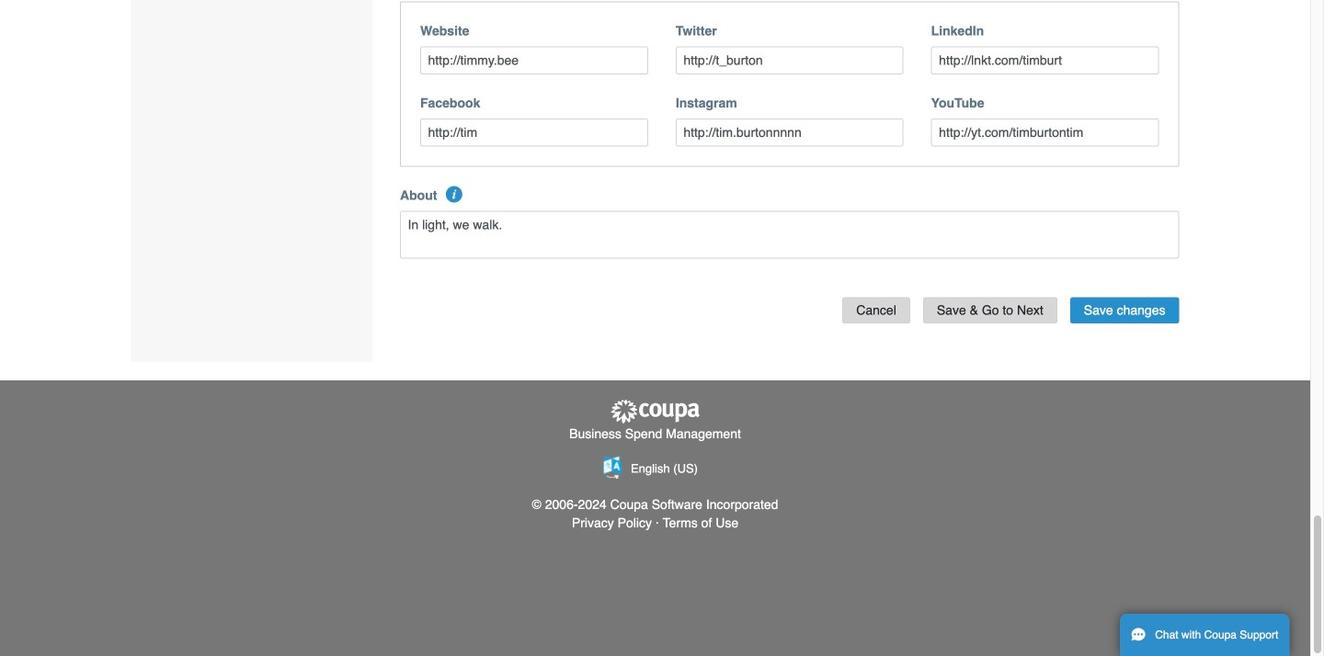 Task type: describe. For each thing, give the bounding box(es) containing it.
additional information image
[[446, 186, 462, 203]]



Task type: locate. For each thing, give the bounding box(es) containing it.
coupa supplier portal image
[[609, 399, 701, 425]]

None text field
[[676, 46, 904, 74], [931, 118, 1159, 146], [400, 211, 1179, 259], [676, 46, 904, 74], [931, 118, 1159, 146], [400, 211, 1179, 259]]

None text field
[[420, 46, 648, 74], [931, 46, 1159, 74], [420, 118, 648, 146], [676, 118, 904, 146], [420, 46, 648, 74], [931, 46, 1159, 74], [420, 118, 648, 146], [676, 118, 904, 146]]



Task type: vqa. For each thing, say whether or not it's contained in the screenshot.
navigation
no



